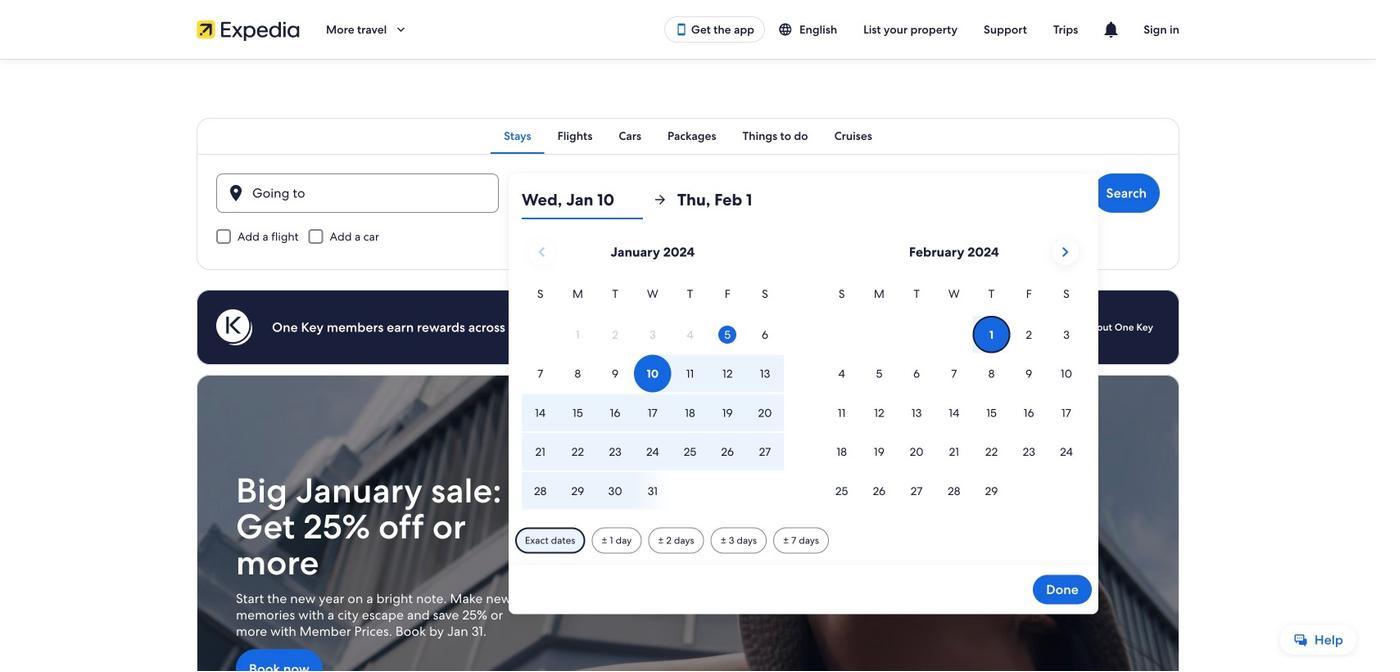 Task type: describe. For each thing, give the bounding box(es) containing it.
communication center icon image
[[1101, 20, 1121, 39]]

small image
[[778, 22, 800, 37]]

previous month image
[[532, 243, 552, 262]]

travel sale activities deals image
[[197, 375, 1180, 672]]

download the app button image
[[675, 23, 688, 36]]

january 2024 element
[[522, 285, 784, 512]]

expedia logo image
[[197, 18, 300, 41]]



Task type: locate. For each thing, give the bounding box(es) containing it.
more travel image
[[394, 22, 408, 37]]

main content
[[0, 59, 1377, 672]]

next month image
[[1056, 243, 1075, 262]]

application
[[522, 233, 1086, 512]]

tab list
[[197, 118, 1180, 154]]

february 2024 element
[[823, 285, 1086, 512]]

today element
[[719, 326, 737, 344]]

directional image
[[653, 193, 668, 207]]



Task type: vqa. For each thing, say whether or not it's contained in the screenshot.
BELLAGIO corresponding to Does
no



